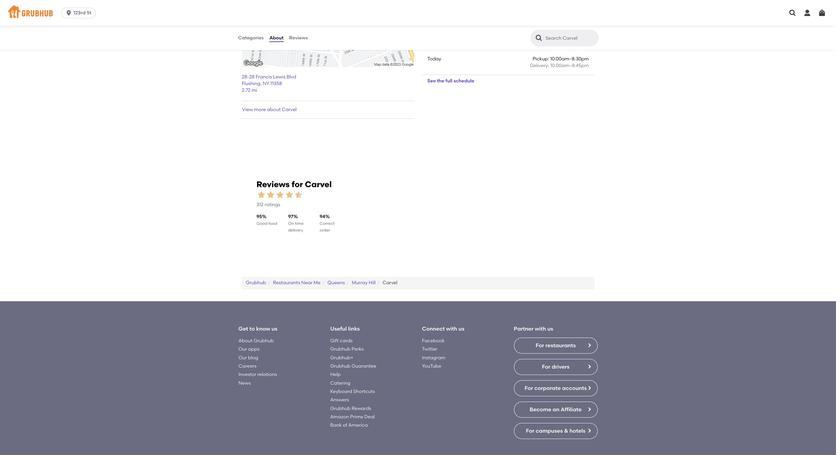 Task type: locate. For each thing, give the bounding box(es) containing it.
95 good food
[[257, 214, 277, 226]]

instagram
[[422, 355, 445, 361]]

1 horizontal spatial us
[[459, 326, 464, 332]]

keyboard shortcuts link
[[330, 389, 375, 395]]

our up careers link
[[238, 355, 247, 361]]

312
[[257, 202, 263, 208]]

catering
[[330, 380, 350, 386]]

answers
[[330, 397, 349, 403]]

0 horizontal spatial carvel
[[282, 107, 297, 113]]

0 horizontal spatial with
[[446, 326, 457, 332]]

right image inside for drivers link
[[587, 364, 592, 370]]

drivers
[[552, 364, 570, 370]]

categories
[[238, 35, 264, 41]]

312 ratings
[[257, 202, 280, 208]]

murray hill
[[352, 280, 376, 286]]

gift
[[330, 338, 339, 344]]

careers link
[[238, 364, 257, 369]]

97
[[288, 214, 293, 220]]

reviews up ratings
[[257, 180, 290, 189]]

right image inside the for restaurants link
[[587, 343, 592, 348]]

with right partner
[[535, 326, 546, 332]]

grubhub guarantee link
[[330, 364, 376, 369]]

reviews
[[289, 35, 308, 41], [257, 180, 290, 189]]

2 vertical spatial carvel
[[383, 280, 397, 286]]

today
[[427, 56, 441, 62]]

guarantee
[[352, 364, 376, 369]]

for down partner with us
[[536, 342, 544, 349]]

0 vertical spatial our
[[238, 347, 247, 352]]

about inside the about grubhub our apps our blog careers investor relations news
[[238, 338, 252, 344]]

1 vertical spatial our
[[238, 355, 247, 361]]

ratings
[[265, 202, 280, 208]]

out
[[258, 22, 265, 27]]

about grubhub link
[[238, 338, 274, 344]]

check
[[242, 22, 257, 27]]

for corporate accounts
[[525, 385, 587, 392]]

restaurants near me link
[[273, 280, 321, 286]]

2 right image from the top
[[587, 364, 592, 370]]

2 with from the left
[[535, 326, 546, 332]]

our blog link
[[238, 355, 258, 361]]

for left 'corporate'
[[525, 385, 533, 392]]

about up the our apps link
[[238, 338, 252, 344]]

us right know on the bottom
[[272, 326, 277, 332]]

3 right image from the top
[[587, 386, 592, 391]]

for left the drivers
[[542, 364, 550, 370]]

gift cards link
[[330, 338, 353, 344]]

pickup: 10:00am–8:30pm delivery: 10:00am–8:45pm
[[530, 56, 589, 69]]

right image inside the for corporate accounts link
[[587, 386, 592, 391]]

about for about grubhub our apps our blog careers investor relations news
[[238, 338, 252, 344]]

america
[[348, 423, 368, 428]]

for drivers
[[542, 364, 570, 370]]

keyboard
[[330, 389, 352, 395]]

on
[[288, 221, 294, 226]]

about
[[269, 35, 284, 41], [238, 338, 252, 344]]

svg image
[[789, 9, 797, 17], [803, 9, 811, 17], [818, 9, 826, 17], [65, 10, 72, 16]]

corporate
[[534, 385, 561, 392]]

right image for for drivers
[[587, 364, 592, 370]]

us up for restaurants
[[547, 326, 553, 332]]

0 horizontal spatial us
[[272, 326, 277, 332]]

0 vertical spatial about
[[269, 35, 284, 41]]

1 vertical spatial about
[[238, 338, 252, 344]]

for for for corporate accounts
[[525, 385, 533, 392]]

1 horizontal spatial carvel
[[305, 180, 332, 189]]

2 horizontal spatial us
[[547, 326, 553, 332]]

cards
[[340, 338, 353, 344]]

94
[[320, 214, 325, 220]]

2 us from the left
[[459, 326, 464, 332]]

3 us from the left
[[547, 326, 553, 332]]

investor
[[238, 372, 256, 378]]

svg image inside 123rd st 'button'
[[65, 10, 72, 16]]

our up our blog link on the bottom of page
[[238, 347, 247, 352]]

1 horizontal spatial with
[[535, 326, 546, 332]]

links
[[348, 326, 360, 332]]

11358
[[270, 81, 282, 87]]

star icon image
[[257, 190, 266, 199], [266, 190, 275, 199], [275, 190, 285, 199], [285, 190, 294, 199], [294, 190, 303, 199], [294, 190, 303, 199]]

connect with us
[[422, 326, 464, 332]]

for
[[292, 180, 303, 189]]

full
[[446, 78, 453, 84]]

facebook twitter instagram youtube
[[422, 338, 445, 369]]

bank of america link
[[330, 423, 368, 428]]

about for about
[[269, 35, 284, 41]]

us right connect
[[459, 326, 464, 332]]

right image for for restaurants
[[587, 343, 592, 348]]

1 right image from the top
[[587, 343, 592, 348]]

grubhub down 'gift cards' link
[[330, 347, 351, 352]]

about down our
[[269, 35, 284, 41]]

1 with from the left
[[446, 326, 457, 332]]

youtube link
[[422, 364, 441, 369]]

flushing
[[242, 81, 260, 87]]

careers
[[238, 364, 257, 369]]

partner with us
[[514, 326, 553, 332]]

reviews down the menu
[[289, 35, 308, 41]]

right image
[[587, 343, 592, 348], [587, 364, 592, 370], [587, 386, 592, 391], [587, 407, 592, 412]]

murray
[[352, 280, 368, 286]]

prime
[[350, 414, 363, 420]]

with right connect
[[446, 326, 457, 332]]

carvel right the for
[[305, 180, 332, 189]]

allergen
[[275, 22, 294, 27]]

queens
[[327, 280, 345, 286]]

97 on time delivery
[[288, 214, 304, 233]]

0 vertical spatial carvel
[[282, 107, 297, 113]]

for campuses & hotels link
[[514, 423, 598, 439]]

youtube
[[422, 364, 441, 369]]

hill
[[369, 280, 376, 286]]

the
[[437, 78, 444, 84]]

st
[[87, 10, 91, 16]]

grubhub rewards link
[[330, 406, 371, 411]]

1 us from the left
[[272, 326, 277, 332]]

0 horizontal spatial about
[[238, 338, 252, 344]]

1 horizontal spatial about
[[269, 35, 284, 41]]

queens link
[[327, 280, 345, 286]]

for left "campuses"
[[526, 428, 534, 434]]

blvd
[[287, 74, 296, 80]]

4 right image from the top
[[587, 407, 592, 412]]

grubhub down know on the bottom
[[254, 338, 274, 344]]

get to know us
[[238, 326, 277, 332]]

to
[[249, 326, 255, 332]]

0 vertical spatial reviews
[[289, 35, 308, 41]]

grubhub link
[[246, 280, 266, 286]]

view
[[242, 107, 253, 113]]

facebook link
[[422, 338, 445, 344]]

28-28 francis lewis blvd flushing , ny 11358 2.72 mi
[[242, 74, 296, 93]]

2.72
[[242, 88, 250, 93]]

right image for become an affiliate
[[587, 407, 592, 412]]

more
[[254, 107, 266, 113]]

1 our from the top
[[238, 347, 247, 352]]

1 vertical spatial reviews
[[257, 180, 290, 189]]

about inside button
[[269, 35, 284, 41]]

useful links
[[330, 326, 360, 332]]

right image inside "become an affiliate" "link"
[[587, 407, 592, 412]]

reviews inside reviews button
[[289, 35, 308, 41]]

carvel right "hill"
[[383, 280, 397, 286]]

check out our allergen menu link- https://www.carvel.com/faqs
[[242, 22, 387, 27]]

123rd st button
[[61, 8, 98, 18]]

schedule
[[454, 78, 474, 84]]

shortcuts
[[353, 389, 375, 395]]

carvel right about
[[282, 107, 297, 113]]



Task type: vqa. For each thing, say whether or not it's contained in the screenshot.
useful
yes



Task type: describe. For each thing, give the bounding box(es) containing it.
delivery
[[288, 228, 303, 233]]

partner
[[514, 326, 534, 332]]

accounts
[[562, 385, 587, 392]]

near
[[301, 280, 313, 286]]

gift cards grubhub perks grubhub+ grubhub guarantee help catering keyboard shortcuts answers grubhub rewards amazon prime deal bank of america
[[330, 338, 376, 428]]

categories button
[[238, 26, 264, 50]]

our apps link
[[238, 347, 260, 352]]

grubhub down grubhub+ "link"
[[330, 364, 351, 369]]

see the full schedule button
[[422, 75, 480, 87]]

reviews for reviews for carvel
[[257, 180, 290, 189]]

apps
[[248, 347, 260, 352]]

time
[[295, 221, 304, 226]]

123rd
[[73, 10, 86, 16]]

main navigation navigation
[[0, 0, 836, 26]]

for restaurants link
[[514, 338, 598, 354]]

investor relations link
[[238, 372, 277, 378]]

get
[[238, 326, 248, 332]]

for corporate accounts link
[[514, 381, 598, 397]]

https://www.carvel.com/faqs
[[319, 22, 387, 27]]

about grubhub our apps our blog careers investor relations news
[[238, 338, 277, 386]]

become
[[530, 407, 551, 413]]

us for partner with us
[[547, 326, 553, 332]]

an
[[553, 407, 560, 413]]

10:00am–8:45pm
[[550, 63, 589, 69]]

pickup:
[[533, 56, 549, 62]]

me
[[314, 280, 321, 286]]

view more about carvel
[[242, 107, 297, 113]]

right image
[[587, 428, 592, 434]]

reviews button
[[289, 26, 308, 50]]

1 vertical spatial carvel
[[305, 180, 332, 189]]

instagram link
[[422, 355, 445, 361]]

perks
[[352, 347, 364, 352]]

about
[[267, 107, 281, 113]]

restaurants
[[273, 280, 300, 286]]

become an affiliate
[[530, 407, 582, 413]]

facebook
[[422, 338, 445, 344]]

food
[[268, 221, 277, 226]]

twitter link
[[422, 347, 437, 352]]

us for connect with us
[[459, 326, 464, 332]]

search icon image
[[535, 34, 543, 42]]

carvel link
[[383, 280, 397, 286]]

correct
[[320, 221, 335, 226]]

restaurants
[[545, 342, 576, 349]]

hotels
[[570, 428, 586, 434]]

reviews for reviews
[[289, 35, 308, 41]]

useful
[[330, 326, 347, 332]]

with for connect
[[446, 326, 457, 332]]

deal
[[364, 414, 375, 420]]

grubhub down the 'answers' link
[[330, 406, 351, 411]]

good
[[257, 221, 267, 226]]

,
[[260, 81, 262, 87]]

2 horizontal spatial carvel
[[383, 280, 397, 286]]

news link
[[238, 380, 251, 386]]

amazon
[[330, 414, 349, 420]]

help
[[330, 372, 341, 378]]

94 correct order
[[320, 214, 335, 233]]

delivery:
[[530, 63, 549, 69]]

95
[[257, 214, 262, 220]]

for for for drivers
[[542, 364, 550, 370]]

28-
[[242, 74, 249, 80]]

for for for campuses & hotels
[[526, 428, 534, 434]]

grubhub left restaurants at left
[[246, 280, 266, 286]]

right image for for corporate accounts
[[587, 386, 592, 391]]

for campuses & hotels
[[526, 428, 586, 434]]

Search Carvel search field
[[545, 35, 596, 41]]

blog
[[248, 355, 258, 361]]

for drivers link
[[514, 359, 598, 375]]

28
[[249, 74, 255, 80]]

francis
[[256, 74, 272, 80]]

campuses
[[536, 428, 563, 434]]

affiliate
[[561, 407, 582, 413]]

link-
[[309, 22, 318, 27]]

reviews for carvel
[[257, 180, 332, 189]]

grubhub perks link
[[330, 347, 364, 352]]

grubhub+
[[330, 355, 353, 361]]

amazon prime deal link
[[330, 414, 375, 420]]

with for partner
[[535, 326, 546, 332]]

grubhub inside the about grubhub our apps our blog careers investor relations news
[[254, 338, 274, 344]]

mi
[[252, 88, 257, 93]]

relations
[[257, 372, 277, 378]]

ny
[[263, 81, 269, 87]]

for for for restaurants
[[536, 342, 544, 349]]

connect
[[422, 326, 445, 332]]

menu
[[295, 22, 308, 27]]

news
[[238, 380, 251, 386]]

our
[[266, 22, 274, 27]]

murray hill link
[[352, 280, 376, 286]]

lewis
[[273, 74, 286, 80]]

about button
[[269, 26, 284, 50]]

answers link
[[330, 397, 349, 403]]

2 our from the top
[[238, 355, 247, 361]]

grubhub+ link
[[330, 355, 353, 361]]

123rd st
[[73, 10, 91, 16]]

10:00am–8:30pm
[[550, 56, 589, 62]]



